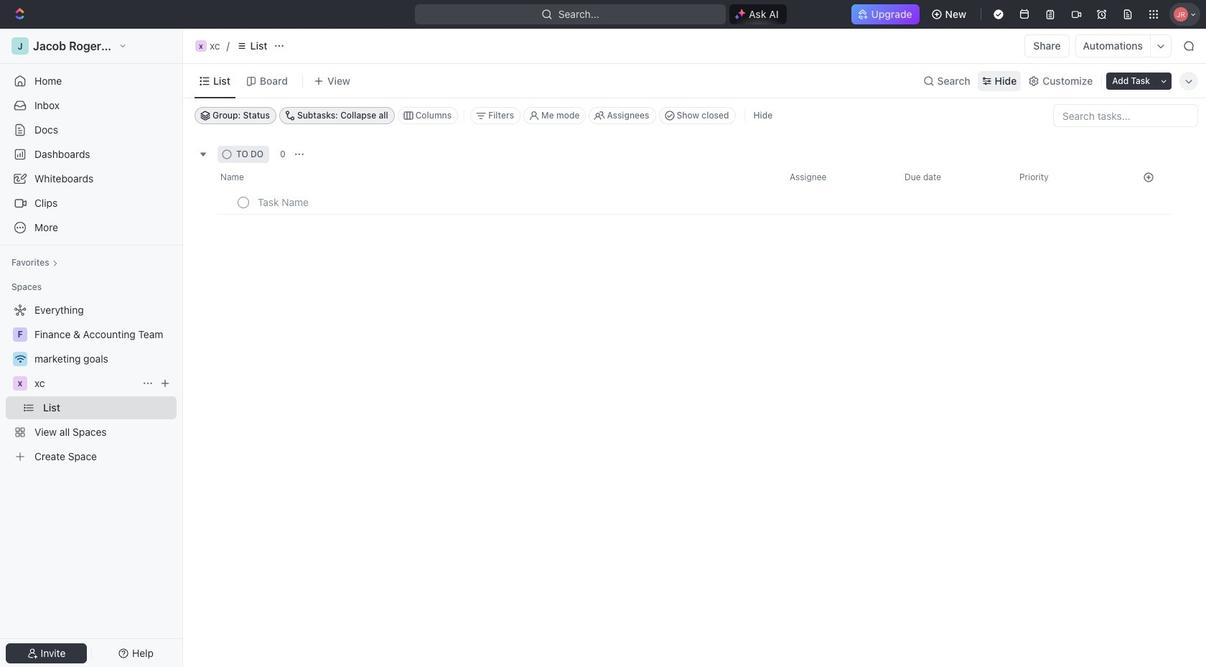 Task type: describe. For each thing, give the bounding box(es) containing it.
change status image
[[244, 199, 251, 206]]

sidebar navigation
[[0, 29, 186, 667]]

wifi image
[[15, 355, 26, 364]]

jacob rogers's workspace, , element
[[11, 37, 29, 55]]



Task type: vqa. For each thing, say whether or not it's contained in the screenshot.
third Google from left
no



Task type: locate. For each thing, give the bounding box(es) containing it.
tree inside sidebar 'navigation'
[[6, 299, 177, 468]]

Task Name text field
[[258, 191, 677, 214]]

Search tasks... text field
[[1055, 105, 1198, 126]]

xc, , element
[[195, 40, 207, 52], [13, 376, 27, 391]]

1 vertical spatial xc, , element
[[13, 376, 27, 391]]

finance & accounting team, , element
[[13, 328, 27, 342]]

tree
[[6, 299, 177, 468]]

1 horizontal spatial xc, , element
[[195, 40, 207, 52]]

0 horizontal spatial xc, , element
[[13, 376, 27, 391]]

0 vertical spatial xc, , element
[[195, 40, 207, 52]]



